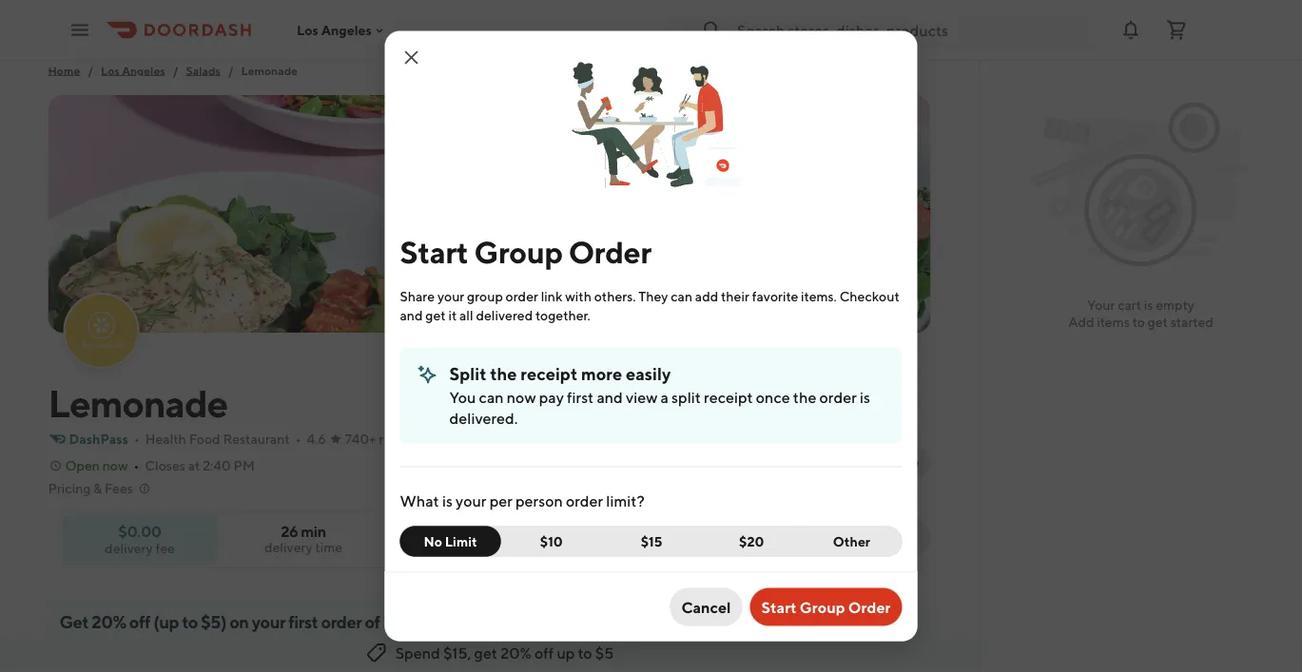 Task type: locate. For each thing, give the bounding box(es) containing it.
2 vertical spatial to
[[578, 644, 592, 662]]

0 vertical spatial off
[[129, 612, 150, 632]]

0 horizontal spatial angeles
[[122, 64, 165, 77]]

1 horizontal spatial now
[[507, 388, 536, 406]]

delivered.
[[449, 409, 518, 427]]

None radio
[[831, 518, 931, 556]]

get right $15,
[[474, 644, 497, 662]]

2 horizontal spatial to
[[1133, 314, 1145, 330]]

26 inside delivery 26 min
[[776, 538, 789, 552]]

can
[[671, 288, 692, 304], [479, 388, 504, 406]]

1 horizontal spatial the
[[793, 388, 816, 406]]

0 vertical spatial start group order
[[400, 234, 651, 270]]

order left $20 at bottom
[[681, 529, 718, 545]]

1 horizontal spatial off
[[535, 644, 554, 662]]

start group order inside button
[[761, 598, 891, 616]]

20%
[[92, 612, 126, 632], [500, 644, 532, 662]]

more info
[[859, 454, 919, 470]]

favorite
[[752, 288, 798, 304]]

1 vertical spatial more
[[59, 634, 99, 655]]

save button
[[512, 518, 591, 556]]

$15 down limit?
[[641, 534, 662, 549]]

with
[[565, 288, 592, 304]]

get left it
[[425, 307, 446, 323]]

2 horizontal spatial order
[[848, 598, 891, 616]]

1 horizontal spatial first
[[567, 388, 594, 406]]

$15 button
[[601, 526, 702, 557]]

0 horizontal spatial first
[[288, 612, 318, 632]]

0.5
[[437, 431, 458, 447]]

notification bell image
[[1120, 19, 1142, 41]]

1 horizontal spatial 26
[[776, 538, 789, 552]]

lemonade up "health"
[[48, 380, 228, 426]]

0 horizontal spatial and
[[400, 307, 423, 323]]

group up "link"
[[474, 234, 563, 270]]

0 vertical spatial and
[[400, 307, 423, 323]]

the right split
[[490, 364, 517, 384]]

order up delivered
[[506, 288, 538, 304]]

1 vertical spatial order
[[681, 529, 718, 545]]

order
[[506, 288, 538, 304], [819, 388, 857, 406], [566, 492, 603, 510], [321, 612, 362, 632]]

group down limit?
[[639, 529, 678, 545]]

0 horizontal spatial /
[[88, 64, 93, 77]]

is right what
[[442, 492, 453, 510]]

$10
[[540, 534, 563, 549]]

order inside split the receipt more easily you can now pay first and view a split receipt once the order is delivered.
[[819, 388, 857, 406]]

more down get at the bottom of page
[[59, 634, 99, 655]]

1 horizontal spatial 20%
[[500, 644, 532, 662]]

health
[[145, 431, 186, 447]]

1 vertical spatial off
[[535, 644, 554, 662]]

is inside your cart is empty add items to get started
[[1144, 297, 1153, 313]]

1 vertical spatial angeles
[[122, 64, 165, 77]]

or
[[412, 612, 428, 632]]

salads
[[186, 64, 220, 77]]

$10 button
[[490, 526, 602, 557]]

0 vertical spatial lemonade
[[241, 64, 298, 77]]

now left pay
[[507, 388, 536, 406]]

1 horizontal spatial delivery
[[264, 540, 312, 555]]

1 vertical spatial now
[[102, 458, 128, 474]]

• left the closes
[[134, 458, 139, 474]]

your
[[1087, 297, 1115, 313]]

order
[[569, 234, 651, 270], [681, 529, 718, 545], [848, 598, 891, 616]]

0 vertical spatial can
[[671, 288, 692, 304]]

the right once
[[793, 388, 816, 406]]

0 horizontal spatial 20%
[[92, 612, 126, 632]]

0 horizontal spatial 26
[[281, 523, 298, 541]]

to down cart
[[1133, 314, 1145, 330]]

to right up at the left
[[578, 644, 592, 662]]

is up more
[[860, 388, 870, 406]]

start down $20 'button'
[[761, 598, 797, 616]]

pickup
[[865, 522, 908, 537]]

min inside 26 min delivery time
[[301, 523, 326, 541]]

first
[[567, 388, 594, 406], [288, 612, 318, 632]]

1 vertical spatial start group order
[[761, 598, 891, 616]]

1 horizontal spatial los
[[297, 22, 319, 38]]

2 horizontal spatial get
[[1148, 314, 1168, 330]]

1 vertical spatial is
[[860, 388, 870, 406]]

$15 inside "button"
[[641, 534, 662, 549]]

can left 'add' at the right top of page
[[671, 288, 692, 304]]

0 vertical spatial the
[[490, 364, 517, 384]]

0 horizontal spatial more
[[59, 634, 99, 655]]

0 vertical spatial first
[[567, 388, 594, 406]]

more
[[581, 364, 622, 384], [59, 634, 99, 655]]

0 vertical spatial is
[[1144, 297, 1153, 313]]

their
[[721, 288, 749, 304]]

0 vertical spatial receipt
[[521, 364, 578, 384]]

2 vertical spatial order
[[848, 598, 891, 616]]

2 horizontal spatial min
[[881, 538, 901, 552]]

is right cart
[[1144, 297, 1153, 313]]

get inside the share your group order link with others. they can add their favorite items. checkout and get it all delivered together.
[[425, 307, 446, 323]]

ratings
[[379, 431, 420, 447]]

open now
[[65, 458, 128, 474]]

$15 right of
[[383, 612, 409, 632]]

1 horizontal spatial /
[[173, 64, 178, 77]]

min inside pickup 8 min
[[881, 538, 901, 552]]

1 horizontal spatial start
[[761, 598, 797, 616]]

split
[[672, 388, 701, 406]]

delivery inside 26 min delivery time
[[264, 540, 312, 555]]

• left 0.5
[[426, 431, 431, 447]]

1 vertical spatial can
[[479, 388, 504, 406]]

off left up at the left
[[535, 644, 554, 662]]

first right pay
[[567, 388, 594, 406]]

lemonade
[[241, 64, 298, 77], [48, 380, 228, 426]]

$5
[[595, 644, 614, 662]]

to up store.
[[182, 612, 198, 632]]

delivery
[[264, 540, 312, 555], [105, 540, 153, 556]]

food
[[189, 431, 220, 447]]

1 vertical spatial and
[[597, 388, 623, 406]]

view
[[626, 388, 658, 406]]

1 horizontal spatial order
[[681, 529, 718, 545]]

1 vertical spatial $15
[[383, 612, 409, 632]]

order down 8
[[848, 598, 891, 616]]

0 horizontal spatial now
[[102, 458, 128, 474]]

receipt
[[521, 364, 578, 384], [704, 388, 753, 406]]

your cart is empty add items to get started
[[1068, 297, 1213, 330]]

and inside the share your group order link with others. they can add their favorite items. checkout and get it all delivered together.
[[400, 307, 423, 323]]

empty
[[1156, 297, 1195, 313]]

2 vertical spatial group
[[800, 598, 845, 616]]

0 vertical spatial los
[[297, 22, 319, 38]]

get inside your cart is empty add items to get started
[[1148, 314, 1168, 330]]

1 vertical spatial the
[[793, 388, 816, 406]]

1 vertical spatial group
[[639, 529, 678, 545]]

1 horizontal spatial more
[[581, 364, 622, 384]]

more left easily
[[581, 364, 622, 384]]

0 horizontal spatial off
[[129, 612, 150, 632]]

1 vertical spatial start
[[761, 598, 797, 616]]

others.
[[594, 288, 636, 304]]

0 vertical spatial group
[[474, 234, 563, 270]]

Other button
[[801, 526, 902, 557]]

person
[[516, 492, 563, 510]]

0 horizontal spatial to
[[182, 612, 198, 632]]

26 left "time"
[[281, 523, 298, 541]]

started
[[1171, 314, 1213, 330]]

to inside your cart is empty add items to get started
[[1133, 314, 1145, 330]]

start group order button
[[750, 588, 902, 626]]

1 vertical spatial lemonade
[[48, 380, 228, 426]]

2 horizontal spatial /
[[228, 64, 234, 77]]

group
[[474, 234, 563, 270], [639, 529, 678, 545], [800, 598, 845, 616]]

get down empty
[[1148, 314, 1168, 330]]

your right on
[[252, 612, 285, 632]]

receipt up pay
[[521, 364, 578, 384]]

1 horizontal spatial angeles
[[321, 22, 372, 38]]

1 horizontal spatial and
[[597, 388, 623, 406]]

0 vertical spatial your
[[437, 288, 464, 304]]

health food restaurant
[[145, 431, 290, 447]]

add
[[1068, 314, 1094, 330]]

0 vertical spatial more
[[581, 364, 622, 384]]

delivered
[[476, 307, 533, 323]]

group down 'order methods' option group at the right bottom of the page
[[800, 598, 845, 616]]

0 items, open order cart image
[[1165, 19, 1188, 41]]

1 horizontal spatial start group order
[[761, 598, 891, 616]]

8
[[872, 538, 879, 552]]

0 vertical spatial $15
[[641, 534, 662, 549]]

all
[[459, 307, 473, 323]]

first inside split the receipt more easily you can now pay first and view a split receipt once the order is delivered.
[[567, 388, 594, 406]]

2 horizontal spatial is
[[1144, 297, 1153, 313]]

lemonade right "salads"
[[241, 64, 298, 77]]

link
[[541, 288, 563, 304]]

1 vertical spatial first
[[288, 612, 318, 632]]

delivery left "time"
[[264, 540, 312, 555]]

and
[[400, 307, 423, 323], [597, 388, 623, 406]]

first right on
[[288, 612, 318, 632]]

split
[[449, 364, 487, 384]]

can inside the share your group order link with others. they can add their favorite items. checkout and get it all delivered together.
[[671, 288, 692, 304]]

1 horizontal spatial can
[[671, 288, 692, 304]]

to
[[1133, 314, 1145, 330], [182, 612, 198, 632], [578, 644, 592, 662]]

first inside get 20% off (up to $5) on your first order of $15 or more from this store.
[[288, 612, 318, 632]]

at
[[188, 458, 200, 474]]

2 vertical spatial your
[[252, 612, 285, 632]]

1 horizontal spatial group
[[639, 529, 678, 545]]

more info button
[[828, 447, 931, 477]]

home / los angeles / salads / lemonade
[[48, 64, 298, 77]]

order right once
[[819, 388, 857, 406]]

$20
[[739, 534, 764, 549]]

20% up from
[[92, 612, 126, 632]]

receipt right split
[[704, 388, 753, 406]]

1 horizontal spatial $15
[[641, 534, 662, 549]]

0 horizontal spatial delivery
[[105, 540, 153, 556]]

delivery left fee
[[105, 540, 153, 556]]

min for delivery
[[792, 538, 811, 552]]

order up others.
[[569, 234, 651, 270]]

0 vertical spatial order
[[569, 234, 651, 270]]

none radio containing delivery
[[745, 518, 842, 556]]

los
[[297, 22, 319, 38], [101, 64, 120, 77]]

0 horizontal spatial $15
[[383, 612, 409, 632]]

start up share
[[400, 234, 468, 270]]

angeles
[[321, 22, 372, 38], [122, 64, 165, 77]]

store.
[[171, 634, 213, 655]]

get
[[425, 307, 446, 323], [1148, 314, 1168, 330], [474, 644, 497, 662]]

fee
[[155, 540, 175, 556]]

1 horizontal spatial is
[[860, 388, 870, 406]]

4.6
[[307, 431, 326, 447]]

start group order dialog
[[385, 31, 917, 642]]

2 vertical spatial is
[[442, 492, 453, 510]]

/ left "salads"
[[173, 64, 178, 77]]

26 down delivery
[[776, 538, 789, 552]]

min
[[301, 523, 326, 541], [792, 538, 811, 552], [881, 538, 901, 552]]

/ right "salads"
[[228, 64, 234, 77]]

0 horizontal spatial los
[[101, 64, 120, 77]]

20% left up at the left
[[500, 644, 532, 662]]

0 vertical spatial start
[[400, 234, 468, 270]]

start
[[400, 234, 468, 270], [761, 598, 797, 616]]

close start group order image
[[400, 46, 423, 69]]

time
[[315, 540, 342, 555]]

split the receipt more easily you can now pay first and view a split receipt once the order is delivered.
[[449, 364, 870, 427]]

0 horizontal spatial can
[[479, 388, 504, 406]]

min for pickup
[[881, 538, 901, 552]]

$
[[492, 431, 500, 447]]

1 vertical spatial receipt
[[704, 388, 753, 406]]

1 horizontal spatial to
[[578, 644, 592, 662]]

and down share
[[400, 307, 423, 323]]

None radio
[[745, 518, 842, 556]]

now
[[507, 388, 536, 406], [102, 458, 128, 474]]

pm
[[234, 458, 255, 474]]

/ right home link
[[88, 64, 93, 77]]

your left per on the left bottom
[[456, 492, 486, 510]]

start group order down other button
[[761, 598, 891, 616]]

min right 8
[[881, 538, 901, 552]]

No Limit button
[[400, 526, 501, 557]]

los angeles button
[[297, 22, 387, 38]]

min down 4.6
[[301, 523, 326, 541]]

is
[[1144, 297, 1153, 313], [860, 388, 870, 406], [442, 492, 453, 510]]

26 inside 26 min delivery time
[[281, 523, 298, 541]]

$15 inside get 20% off (up to $5) on your first order of $15 or more from this store.
[[383, 612, 409, 632]]

1 horizontal spatial min
[[792, 538, 811, 552]]

0 horizontal spatial receipt
[[521, 364, 578, 384]]

1 vertical spatial 20%
[[500, 644, 532, 662]]

0 horizontal spatial min
[[301, 523, 326, 541]]

now up fees at the bottom of the page
[[102, 458, 128, 474]]

lemonade image
[[48, 95, 931, 333], [65, 295, 137, 367]]

start group order up "link"
[[400, 234, 651, 270]]

2 horizontal spatial group
[[800, 598, 845, 616]]

spend $15, get 20% off up to $5
[[395, 644, 614, 662]]

0 horizontal spatial start group order
[[400, 234, 651, 270]]

1 vertical spatial to
[[182, 612, 198, 632]]

cancel button
[[670, 588, 742, 626]]

min inside delivery 26 min
[[792, 538, 811, 552]]

order left of
[[321, 612, 362, 632]]

cart
[[1118, 297, 1141, 313]]

can up delivered.
[[479, 388, 504, 406]]

order inside button
[[848, 598, 891, 616]]

your up it
[[437, 288, 464, 304]]

• left 4.6
[[295, 431, 301, 447]]

and left view
[[597, 388, 623, 406]]

0 vertical spatial now
[[507, 388, 536, 406]]

cancel
[[681, 598, 731, 616]]

min down delivery
[[792, 538, 811, 552]]

0 vertical spatial 20%
[[92, 612, 126, 632]]

0 horizontal spatial get
[[425, 307, 446, 323]]

0 vertical spatial to
[[1133, 314, 1145, 330]]

off left (up
[[129, 612, 150, 632]]

$15,
[[443, 644, 471, 662]]



Task type: vqa. For each thing, say whether or not it's contained in the screenshot.
9th inside 796 9Th Avenue New York, Ny
no



Task type: describe. For each thing, give the bounding box(es) containing it.
salads link
[[186, 61, 220, 80]]

1 horizontal spatial lemonade
[[241, 64, 298, 77]]

order methods option group
[[745, 518, 931, 556]]

• left "health"
[[134, 431, 140, 447]]

0 horizontal spatial the
[[490, 364, 517, 384]]

group inside 'button'
[[639, 529, 678, 545]]

0 vertical spatial angeles
[[321, 22, 372, 38]]

los angeles link
[[101, 61, 165, 80]]

add
[[695, 288, 718, 304]]

they
[[638, 288, 668, 304]]

0 horizontal spatial order
[[569, 234, 651, 270]]

other
[[833, 534, 870, 549]]

• closes at 2:40 pm
[[134, 458, 255, 474]]

closes
[[145, 458, 185, 474]]

1 / from the left
[[88, 64, 93, 77]]

group order
[[639, 529, 718, 545]]

up
[[557, 644, 575, 662]]

(up
[[153, 612, 179, 632]]

more inside get 20% off (up to $5) on your first order of $15 or more from this store.
[[59, 634, 99, 655]]

&
[[93, 481, 102, 497]]

spend
[[395, 644, 440, 662]]

mi
[[461, 431, 475, 447]]

per
[[490, 492, 513, 510]]

pricing
[[48, 481, 91, 497]]

26 min delivery time
[[264, 523, 342, 555]]

get 20% off (up to $5) on your first order of $15 or more from this store.
[[59, 612, 428, 655]]

from
[[102, 634, 137, 655]]

get
[[59, 612, 89, 632]]

and inside split the receipt more easily you can now pay first and view a split receipt once the order is delivered.
[[597, 388, 623, 406]]

home link
[[48, 61, 80, 80]]

your inside the share your group order link with others. they can add their favorite items. checkout and get it all delivered together.
[[437, 288, 464, 304]]

more inside split the receipt more easily you can now pay first and view a split receipt once the order is delivered.
[[581, 364, 622, 384]]

split the receipt more easily status
[[400, 348, 902, 444]]

to for your
[[1133, 314, 1145, 330]]

order inside the share your group order link with others. they can add their favorite items. checkout and get it all delivered together.
[[506, 288, 538, 304]]

2:40
[[203, 458, 231, 474]]

can inside split the receipt more easily you can now pay first and view a split receipt once the order is delivered.
[[479, 388, 504, 406]]

of
[[365, 612, 380, 632]]

pricing & fees button
[[48, 479, 152, 498]]

0 horizontal spatial lemonade
[[48, 380, 228, 426]]

pickup 8 min
[[865, 522, 908, 552]]

1 vertical spatial your
[[456, 492, 486, 510]]

2 photos button
[[824, 291, 919, 321]]

items.
[[801, 288, 837, 304]]

together.
[[536, 307, 591, 323]]

no limit
[[424, 534, 477, 549]]

order inside 'button'
[[681, 529, 718, 545]]

group inside button
[[800, 598, 845, 616]]

pay
[[539, 388, 564, 406]]

• left the $
[[481, 431, 487, 447]]

to for spend
[[578, 644, 592, 662]]

dashpass
[[69, 431, 128, 447]]

share
[[400, 288, 435, 304]]

2 / from the left
[[173, 64, 178, 77]]

to inside get 20% off (up to $5) on your first order of $15 or more from this store.
[[182, 612, 198, 632]]

$20 button
[[701, 526, 802, 557]]

group of people ordering together image
[[557, 31, 745, 218]]

1 horizontal spatial get
[[474, 644, 497, 662]]

more
[[859, 454, 892, 470]]

pricing & fees
[[48, 481, 133, 497]]

your inside get 20% off (up to $5) on your first order of $15 or more from this store.
[[252, 612, 285, 632]]

no
[[424, 534, 442, 549]]

open
[[65, 458, 100, 474]]

740+
[[345, 431, 376, 447]]

0 horizontal spatial group
[[474, 234, 563, 270]]

3 / from the left
[[228, 64, 234, 77]]

on
[[229, 612, 249, 632]]

open menu image
[[68, 19, 91, 41]]

none radio containing pickup
[[831, 518, 931, 556]]

2 photos
[[854, 298, 908, 314]]

you
[[449, 388, 476, 406]]

share your group order link with others. they can add their favorite items. checkout and get it all delivered together.
[[400, 288, 900, 323]]

photos
[[865, 298, 908, 314]]

delivery
[[768, 522, 819, 537]]

limit
[[445, 534, 477, 549]]

what
[[400, 492, 439, 510]]

20% inside get 20% off (up to $5) on your first order of $15 or more from this store.
[[92, 612, 126, 632]]

fees
[[105, 481, 133, 497]]

order inside get 20% off (up to $5) on your first order of $15 or more from this store.
[[321, 612, 362, 632]]

a
[[661, 388, 669, 406]]

easily
[[626, 364, 671, 384]]

is inside split the receipt more easily you can now pay first and view a split receipt once the order is delivered.
[[860, 388, 870, 406]]

group order button
[[606, 518, 730, 556]]

0.5 mi • $
[[437, 431, 500, 447]]

once
[[756, 388, 790, 406]]

home
[[48, 64, 80, 77]]

items
[[1097, 314, 1130, 330]]

0 horizontal spatial is
[[442, 492, 453, 510]]

delivery inside $0.00 delivery fee
[[105, 540, 153, 556]]

740+ ratings •
[[345, 431, 431, 447]]

checkout
[[840, 288, 900, 304]]

los angeles
[[297, 22, 372, 38]]

it
[[448, 307, 457, 323]]

group
[[467, 288, 503, 304]]

off inside get 20% off (up to $5) on your first order of $15 or more from this store.
[[129, 612, 150, 632]]

delivery 26 min
[[768, 522, 819, 552]]

1 vertical spatial los
[[101, 64, 120, 77]]

0 horizontal spatial start
[[400, 234, 468, 270]]

$0.00 delivery fee
[[105, 522, 175, 556]]

dashpass •
[[69, 431, 140, 447]]

$0.00
[[118, 522, 161, 540]]

now inside split the receipt more easily you can now pay first and view a split receipt once the order is delivered.
[[507, 388, 536, 406]]

2
[[854, 298, 862, 314]]

order left limit?
[[566, 492, 603, 510]]

this
[[140, 634, 168, 655]]

1 horizontal spatial receipt
[[704, 388, 753, 406]]

what is your per person order limit? option group
[[400, 526, 902, 557]]

start inside button
[[761, 598, 797, 616]]



